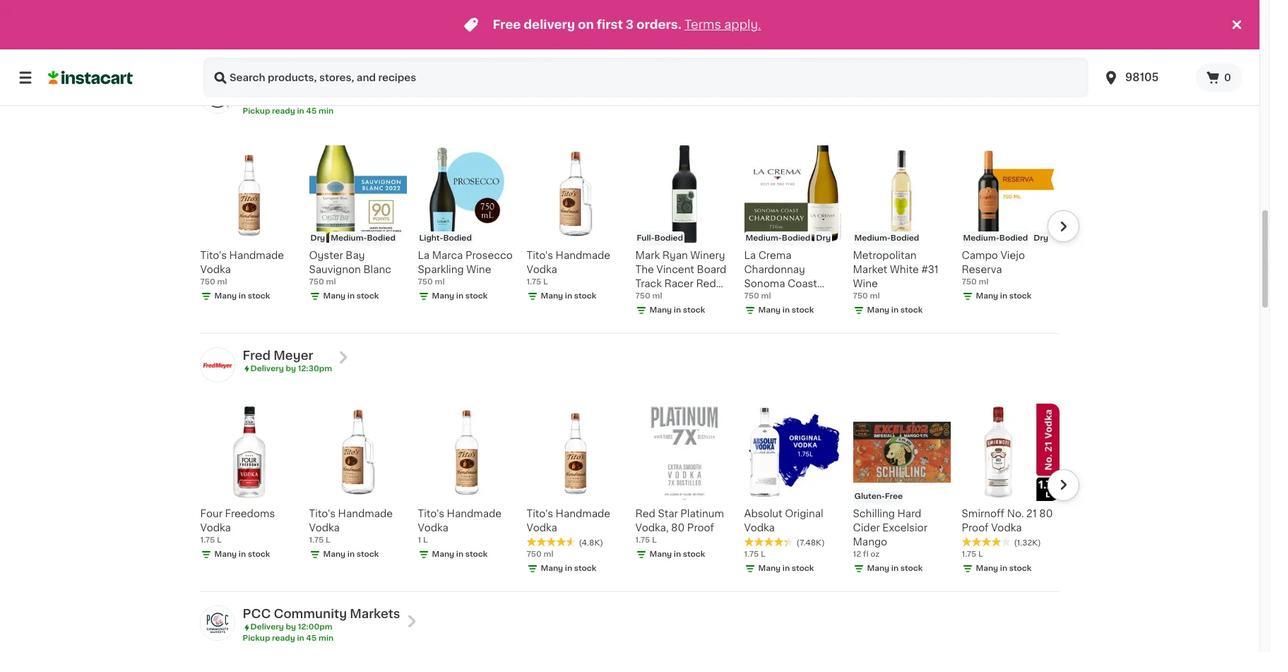 Task type: describe. For each thing, give the bounding box(es) containing it.
dry medium-bodied
[[311, 234, 396, 242]]

750 inside 'oyster bay sauvignon blanc 750 ml'
[[309, 278, 324, 286]]

tito's handmade vodka 750 ml
[[200, 251, 284, 286]]

stock down (7.48k)
[[792, 565, 814, 573]]

campo
[[962, 251, 998, 261]]

12:30pm
[[298, 365, 332, 373]]

platinum
[[681, 510, 724, 519]]

light-
[[419, 234, 443, 242]]

wine,
[[636, 293, 663, 303]]

3 inside limited time offer region
[[626, 19, 634, 30]]

absolut
[[744, 510, 783, 519]]

metropolitan for metropolitan market
[[243, 81, 323, 92]]

meyer
[[274, 350, 313, 362]]

item carousel region for meyer
[[181, 399, 1079, 587]]

vodka inside the tito's handmade vodka 750 ml
[[200, 265, 231, 275]]

red inside the mark ryan winery the vincent board track racer red wine, columbia valley
[[696, 279, 716, 289]]

red star platinum vodka, 80 proof 1.75 l
[[636, 510, 724, 545]]

community
[[274, 609, 347, 620]]

sonoma
[[744, 279, 785, 289]]

mark ryan winery the vincent board track racer red wine, columbia valley
[[636, 251, 727, 317]]

metropolitan for metropolitan market white #31 wine 750 ml
[[853, 251, 917, 261]]

la for la crema chardonnay sonoma coast white wine
[[744, 251, 756, 261]]

oyster
[[309, 251, 343, 261]]

pickup ready in 45 min for pcc
[[243, 635, 334, 643]]

stock down four freedoms vodka 1.75 l
[[248, 551, 270, 559]]

excelsior
[[883, 524, 928, 534]]

star
[[658, 510, 678, 519]]

1.75 inside four freedoms vodka 1.75 l
[[200, 537, 215, 545]]

full-bodied
[[637, 234, 683, 242]]

board
[[697, 265, 727, 275]]

12:00pm
[[298, 624, 333, 632]]

Search field
[[203, 58, 1089, 98]]

handmade inside 'tito's handmade vodka'
[[556, 510, 611, 519]]

2 medium- from the left
[[746, 234, 782, 242]]

1 vertical spatial tito's handmade vodka 1.75 l
[[309, 510, 393, 545]]

full-
[[637, 234, 655, 242]]

stock down terms
[[683, 37, 705, 45]]

la marca prosecco sparkling wine 750 ml
[[418, 251, 513, 286]]

winery
[[691, 251, 725, 261]]

2 delivery from the top
[[250, 365, 284, 373]]

absolut original vodka
[[744, 510, 824, 534]]

oyster bay sauvignon blanc 750 ml
[[309, 251, 391, 286]]

1 bodied from the left
[[367, 234, 396, 242]]

stock down blanc
[[357, 292, 379, 300]]

pickup ready in 45 min for metropolitan
[[243, 107, 334, 115]]

(1.32k)
[[1014, 540, 1041, 548]]

750 ml link
[[744, 0, 842, 47]]

98105 button
[[1095, 58, 1196, 98]]

(7.48k)
[[797, 540, 825, 548]]

80 inside red star platinum vodka, 80 proof 1.75 l
[[671, 524, 685, 534]]

proof inside red star platinum vodka, 80 proof 1.75 l
[[687, 524, 714, 534]]

white inside metropolitan market white #31 wine 750 ml
[[890, 265, 919, 275]]

dry for campo viejo reserva
[[1034, 234, 1049, 242]]

free delivery on first 3 orders. terms apply.
[[493, 19, 761, 30]]

campo viejo reserva 750 ml
[[962, 251, 1025, 286]]

2 by from the top
[[286, 365, 296, 373]]

min for community
[[319, 635, 334, 643]]

0
[[1225, 73, 1232, 83]]

bay
[[346, 251, 365, 261]]

free inside limited time offer region
[[493, 19, 521, 30]]

stock down tito's handmade vodka 1 l
[[465, 551, 488, 559]]

80 inside smirnoff no. 21 80 proof vodka
[[1040, 510, 1053, 519]]

freedoms
[[225, 510, 275, 519]]

1 horizontal spatial 3
[[636, 23, 641, 31]]

stock down "schilling hard cider excelsior mango 12 fl oz"
[[901, 565, 923, 573]]

750 inside campo viejo reserva 750 ml
[[962, 278, 977, 286]]

750 ml down 'tito's handmade vodka'
[[527, 551, 554, 559]]

pcc community markets
[[243, 609, 400, 620]]

valley
[[636, 307, 665, 317]]

markets
[[350, 609, 400, 620]]

delivery by 12:00pm
[[250, 624, 333, 632]]

98105 button
[[1103, 58, 1188, 98]]

marca
[[432, 251, 463, 261]]

coast
[[788, 279, 817, 289]]

750 inside metropolitan market white #31 wine 750 ml
[[853, 292, 868, 300]]

ml inside metropolitan market white #31 wine 750 ml
[[870, 292, 880, 300]]

delivery
[[524, 19, 575, 30]]

by for pcc
[[286, 624, 296, 632]]

1
[[418, 537, 421, 545]]

fl
[[863, 551, 869, 559]]

pickup for metropolitan market
[[243, 107, 270, 115]]

fred meyer
[[243, 350, 313, 362]]

handmade inside tito's handmade vodka 1 l
[[447, 510, 502, 519]]

stock down coast
[[792, 306, 814, 314]]

smirnoff no. 21 80 proof vodka
[[962, 510, 1053, 534]]

mark
[[636, 251, 660, 261]]

stock down la marca prosecco sparkling wine 750 ml
[[465, 292, 488, 300]]

red inside red star platinum vodka, 80 proof 1.75 l
[[636, 510, 656, 519]]

apply.
[[724, 19, 761, 30]]

21
[[1027, 510, 1037, 519]]

track
[[636, 279, 662, 289]]

oz
[[871, 551, 880, 559]]

schilling hard cider excelsior mango 12 fl oz
[[853, 510, 928, 559]]

la crema chardonnay sonoma coast white wine
[[744, 251, 817, 303]]

1.75 l for absolut original vodka
[[744, 551, 766, 559]]

ready for metropolitan
[[272, 107, 295, 115]]

light-bodied
[[419, 234, 472, 242]]

delivery by 12:30pm
[[250, 365, 332, 373]]

gluten-
[[855, 493, 885, 501]]

0 button
[[1196, 64, 1243, 92]]

proof inside smirnoff no. 21 80 proof vodka
[[962, 524, 989, 534]]

750 ml right terms
[[744, 23, 771, 31]]

medium-bodied
[[855, 234, 919, 242]]

tito's handmade vodka
[[527, 510, 611, 534]]

wine for market
[[853, 279, 878, 289]]

ml inside campo viejo reserva 750 ml
[[979, 278, 989, 286]]

1.75 l for smirnoff no. 21 80 proof vodka
[[962, 551, 983, 559]]



Task type: locate. For each thing, give the bounding box(es) containing it.
80 right 21
[[1040, 510, 1053, 519]]

3 bodied from the left
[[655, 234, 683, 242]]

vodka inside 'tito's handmade vodka'
[[527, 524, 557, 534]]

gluten-free
[[855, 493, 903, 501]]

ryan
[[663, 251, 688, 261]]

3 by from the top
[[286, 624, 296, 632]]

1 vertical spatial wine
[[853, 279, 878, 289]]

2 1.75 l from the left
[[962, 551, 983, 559]]

vodka inside smirnoff no. 21 80 proof vodka
[[991, 524, 1022, 534]]

12
[[853, 551, 861, 559]]

750 inside the tito's handmade vodka 750 ml
[[200, 278, 215, 286]]

crema
[[759, 251, 792, 261]]

medium-bodied dry
[[746, 234, 831, 242], [963, 234, 1049, 242]]

2 medium-bodied dry from the left
[[963, 234, 1049, 242]]

wine inside la crema chardonnay sonoma coast white wine
[[776, 293, 801, 303]]

min for market
[[319, 107, 334, 115]]

1 min from the top
[[319, 107, 334, 115]]

smirnoff
[[962, 510, 1005, 519]]

delivery down metropolitan market
[[250, 96, 284, 104]]

market down the medium-bodied
[[853, 265, 888, 275]]

red down board
[[696, 279, 716, 289]]

metropolitan up delivery by 11:45am
[[243, 81, 323, 92]]

0 vertical spatial metropolitan
[[243, 81, 323, 92]]

0 horizontal spatial metropolitan
[[243, 81, 323, 92]]

many
[[541, 37, 563, 45], [650, 37, 672, 45], [214, 292, 237, 300], [323, 292, 346, 300], [432, 292, 454, 300], [541, 292, 563, 300], [976, 292, 999, 300], [650, 306, 672, 314], [758, 306, 781, 314], [867, 306, 890, 314], [214, 551, 237, 559], [323, 551, 346, 559], [432, 551, 454, 559], [650, 551, 672, 559], [541, 565, 563, 573], [758, 565, 781, 573], [867, 565, 890, 573], [976, 565, 999, 573]]

3 dry from the left
[[1034, 234, 1049, 242]]

stock down on
[[574, 37, 597, 45]]

delivery down pcc
[[250, 624, 284, 632]]

1 pickup from the top
[[243, 107, 270, 115]]

1 vertical spatial white
[[744, 293, 773, 303]]

2 horizontal spatial wine
[[853, 279, 878, 289]]

3 delivery from the top
[[250, 624, 284, 632]]

1 45 from the top
[[306, 107, 317, 115]]

tito's inside 'tito's handmade vodka'
[[527, 510, 553, 519]]

mango
[[853, 538, 888, 548]]

2 dry from the left
[[816, 234, 831, 242]]

schilling
[[853, 510, 895, 519]]

750 ml
[[527, 23, 554, 31], [744, 23, 771, 31], [636, 292, 662, 300], [744, 292, 771, 300], [527, 551, 554, 559]]

tito's handmade vodka 1 l
[[418, 510, 502, 545]]

vodka,
[[636, 524, 669, 534]]

0 horizontal spatial la
[[418, 251, 430, 261]]

hard
[[898, 510, 922, 519]]

45 for market
[[306, 107, 317, 115]]

medium- up bay
[[331, 234, 367, 242]]

white inside la crema chardonnay sonoma coast white wine
[[744, 293, 773, 303]]

2 vertical spatial delivery
[[250, 624, 284, 632]]

medium-bodied dry up crema
[[746, 234, 831, 242]]

first
[[597, 19, 623, 30]]

reserva
[[962, 265, 1002, 275]]

2 ready from the top
[[272, 635, 295, 643]]

1 horizontal spatial tito's handmade vodka 1.75 l
[[527, 251, 611, 286]]

la down light-
[[418, 251, 430, 261]]

1 horizontal spatial medium-bodied dry
[[963, 234, 1049, 242]]

stock down the tito's handmade vodka 750 ml
[[248, 292, 270, 300]]

1 vertical spatial 45
[[306, 635, 317, 643]]

750 ml down track
[[636, 292, 662, 300]]

0 horizontal spatial 3
[[626, 19, 634, 30]]

4 bodied from the left
[[782, 234, 811, 242]]

1 medium- from the left
[[331, 234, 367, 242]]

0 horizontal spatial red
[[636, 510, 656, 519]]

medium- up the campo
[[963, 234, 1000, 242]]

dry for la crema chardonnay sonoma coast white wine
[[816, 234, 831, 242]]

metropolitan inside metropolitan market white #31 wine 750 ml
[[853, 251, 917, 261]]

1 horizontal spatial wine
[[776, 293, 801, 303]]

orders.
[[637, 19, 682, 30]]

fred meyer image
[[200, 348, 234, 382]]

1 horizontal spatial red
[[696, 279, 716, 289]]

1.75 l down smirnoff
[[962, 551, 983, 559]]

750 ml down sonoma
[[744, 292, 771, 300]]

stock down campo viejo reserva 750 ml
[[1010, 292, 1032, 300]]

1.75
[[527, 278, 541, 286], [200, 537, 215, 545], [309, 537, 324, 545], [636, 537, 650, 545], [744, 551, 759, 559], [962, 551, 977, 559]]

min
[[319, 107, 334, 115], [319, 635, 334, 643]]

metropolitan down the medium-bodied
[[853, 251, 917, 261]]

stock up markets
[[357, 551, 379, 559]]

limited time offer region
[[0, 0, 1229, 49]]

1 vertical spatial item carousel region
[[181, 399, 1079, 587]]

1 horizontal spatial 80
[[1040, 510, 1053, 519]]

0 vertical spatial wine
[[466, 265, 491, 275]]

0 vertical spatial white
[[890, 265, 919, 275]]

1 horizontal spatial metropolitan
[[853, 251, 917, 261]]

1.75 l down absolut
[[744, 551, 766, 559]]

proof down smirnoff
[[962, 524, 989, 534]]

0 vertical spatial tito's handmade vodka 1.75 l
[[527, 251, 611, 286]]

cider
[[853, 524, 880, 534]]

market for metropolitan market white #31 wine 750 ml
[[853, 265, 888, 275]]

bodied up crema
[[782, 234, 811, 242]]

min down 11:45am
[[319, 107, 334, 115]]

1 vertical spatial market
[[853, 265, 888, 275]]

bodied up blanc
[[367, 234, 396, 242]]

2 horizontal spatial dry
[[1034, 234, 1049, 242]]

pcc community markets image
[[200, 607, 234, 641]]

45 down 11:45am
[[306, 107, 317, 115]]

pickup ready in 45 min down delivery by 12:00pm
[[243, 635, 334, 643]]

0 horizontal spatial white
[[744, 293, 773, 303]]

0 vertical spatial by
[[286, 96, 296, 104]]

1 vertical spatial ready
[[272, 635, 295, 643]]

viejo
[[1001, 251, 1025, 261]]

3 right first
[[636, 23, 641, 31]]

medium-bodied dry for la crema chardonnay sonoma coast white wine
[[746, 234, 831, 242]]

6 bodied from the left
[[1000, 234, 1028, 242]]

vodka inside "absolut original vodka"
[[744, 524, 775, 534]]

wine for marca
[[466, 265, 491, 275]]

l
[[643, 23, 647, 31], [543, 278, 548, 286], [217, 537, 222, 545], [326, 537, 331, 545], [423, 537, 428, 545], [652, 537, 657, 545], [761, 551, 766, 559], [979, 551, 983, 559]]

1 by from the top
[[286, 96, 296, 104]]

tito's
[[200, 251, 227, 261], [527, 251, 553, 261], [309, 510, 336, 519], [418, 510, 444, 519], [527, 510, 553, 519]]

original
[[785, 510, 824, 519]]

ready for pcc
[[272, 635, 295, 643]]

bodied up marca
[[443, 234, 472, 242]]

750
[[527, 23, 542, 31], [744, 23, 759, 31], [200, 278, 215, 286], [309, 278, 324, 286], [418, 278, 433, 286], [962, 278, 977, 286], [636, 292, 651, 300], [744, 292, 759, 300], [853, 292, 868, 300], [527, 551, 542, 559]]

1 medium-bodied dry from the left
[[746, 234, 831, 242]]

1.75 l
[[744, 551, 766, 559], [962, 551, 983, 559]]

1 vertical spatial pickup ready in 45 min
[[243, 635, 334, 643]]

1 vertical spatial min
[[319, 635, 334, 643]]

98105
[[1126, 72, 1159, 83]]

0 horizontal spatial market
[[326, 81, 369, 92]]

prosecco
[[466, 251, 513, 261]]

four freedoms vodka 1.75 l
[[200, 510, 275, 545]]

ml
[[544, 23, 554, 31], [761, 23, 771, 31], [217, 278, 227, 286], [326, 278, 336, 286], [435, 278, 445, 286], [979, 278, 989, 286], [653, 292, 662, 300], [761, 292, 771, 300], [870, 292, 880, 300], [544, 551, 554, 559]]

red up vodka,
[[636, 510, 656, 519]]

4 medium- from the left
[[963, 234, 1000, 242]]

1 1.75 l from the left
[[744, 551, 766, 559]]

medium- up metropolitan market white #31 wine 750 ml
[[855, 234, 891, 242]]

la for la marca prosecco sparkling wine 750 ml
[[418, 251, 430, 261]]

la left crema
[[744, 251, 756, 261]]

delivery for metropolitan
[[250, 96, 284, 104]]

2 pickup ready in 45 min from the top
[[243, 635, 334, 643]]

wine inside metropolitan market white #31 wine 750 ml
[[853, 279, 878, 289]]

1 vertical spatial delivery
[[250, 365, 284, 373]]

instacart logo image
[[48, 69, 133, 86]]

the
[[636, 265, 654, 275]]

market inside metropolitan market white #31 wine 750 ml
[[853, 265, 888, 275]]

by for metropolitan
[[286, 96, 296, 104]]

stock down (4.8k)
[[574, 565, 597, 573]]

#31
[[922, 265, 939, 275]]

pickup down pcc
[[243, 635, 270, 643]]

45 down '12:00pm'
[[306, 635, 317, 643]]

free up the hard
[[885, 493, 903, 501]]

pickup ready in 45 min down delivery by 11:45am
[[243, 107, 334, 115]]

0 horizontal spatial free
[[493, 19, 521, 30]]

0 horizontal spatial proof
[[687, 524, 714, 534]]

free
[[493, 19, 521, 30], [885, 493, 903, 501]]

proof down platinum
[[687, 524, 714, 534]]

vodka inside tito's handmade vodka 1 l
[[418, 524, 449, 534]]

1 vertical spatial by
[[286, 365, 296, 373]]

0 vertical spatial free
[[493, 19, 521, 30]]

45 for community
[[306, 635, 317, 643]]

market for metropolitan market
[[326, 81, 369, 92]]

3 medium- from the left
[[855, 234, 891, 242]]

stock left the wine, at the top of the page
[[574, 292, 597, 300]]

ready
[[272, 107, 295, 115], [272, 635, 295, 643]]

3
[[626, 19, 634, 30], [636, 23, 641, 31]]

1 vertical spatial free
[[885, 493, 903, 501]]

white
[[890, 265, 919, 275], [744, 293, 773, 303]]

1 horizontal spatial proof
[[962, 524, 989, 534]]

delivery by 11:45am
[[250, 96, 330, 104]]

free inside item carousel region
[[885, 493, 903, 501]]

11:45am
[[298, 96, 330, 104]]

pickup
[[243, 107, 270, 115], [243, 635, 270, 643]]

pickup ready in 45 min
[[243, 107, 334, 115], [243, 635, 334, 643]]

free left delivery
[[493, 19, 521, 30]]

terms apply. link
[[685, 19, 761, 30]]

proof
[[687, 524, 714, 534], [962, 524, 989, 534]]

market
[[326, 81, 369, 92], [853, 265, 888, 275]]

tito's inside tito's handmade vodka 1 l
[[418, 510, 444, 519]]

by down "community"
[[286, 624, 296, 632]]

0 vertical spatial 45
[[306, 107, 317, 115]]

2 vertical spatial wine
[[776, 293, 801, 303]]

2 la from the left
[[744, 251, 756, 261]]

750 inside la marca prosecco sparkling wine 750 ml
[[418, 278, 433, 286]]

handmade inside the tito's handmade vodka 750 ml
[[229, 251, 284, 261]]

0 vertical spatial ready
[[272, 107, 295, 115]]

pickup for pcc community markets
[[243, 635, 270, 643]]

80 down star
[[671, 524, 685, 534]]

columbia
[[666, 293, 713, 303]]

no.
[[1007, 510, 1024, 519]]

wine
[[466, 265, 491, 275], [853, 279, 878, 289], [776, 293, 801, 303]]

item carousel region containing tito's handmade vodka
[[200, 140, 1079, 328]]

1 horizontal spatial 1.75 l
[[962, 551, 983, 559]]

0 vertical spatial pickup ready in 45 min
[[243, 107, 334, 115]]

0 vertical spatial delivery
[[250, 96, 284, 104]]

in
[[565, 37, 572, 45], [674, 37, 681, 45], [297, 107, 304, 115], [239, 292, 246, 300], [348, 292, 355, 300], [456, 292, 464, 300], [565, 292, 572, 300], [1000, 292, 1008, 300], [674, 306, 681, 314], [783, 306, 790, 314], [892, 306, 899, 314], [239, 551, 246, 559], [348, 551, 355, 559], [456, 551, 464, 559], [674, 551, 681, 559], [565, 565, 572, 573], [783, 565, 790, 573], [892, 565, 899, 573], [1000, 565, 1008, 573], [297, 635, 304, 643]]

white down sonoma
[[744, 293, 773, 303]]

item carousel region containing four freedoms vodka
[[181, 399, 1079, 587]]

medium-bodied dry for campo viejo reserva
[[963, 234, 1049, 242]]

metropolitan
[[243, 81, 323, 92], [853, 251, 917, 261]]

0 vertical spatial market
[[326, 81, 369, 92]]

delivery for pcc
[[250, 624, 284, 632]]

3 left 3 l
[[626, 19, 634, 30]]

1.75 inside red star platinum vodka, 80 proof 1.75 l
[[636, 537, 650, 545]]

item carousel region
[[200, 140, 1079, 328], [181, 399, 1079, 587]]

tito's inside the tito's handmade vodka 750 ml
[[200, 251, 227, 261]]

0 horizontal spatial 80
[[671, 524, 685, 534]]

0 horizontal spatial wine
[[466, 265, 491, 275]]

sauvignon
[[309, 265, 361, 275]]

5 bodied from the left
[[891, 234, 919, 242]]

vincent
[[657, 265, 695, 275]]

bodied up viejo
[[1000, 234, 1028, 242]]

0 horizontal spatial tito's handmade vodka 1.75 l
[[309, 510, 393, 545]]

handmade
[[229, 251, 284, 261], [556, 251, 611, 261], [338, 510, 393, 519], [447, 510, 502, 519], [556, 510, 611, 519]]

by
[[286, 96, 296, 104], [286, 365, 296, 373], [286, 624, 296, 632]]

stock down metropolitan market white #31 wine 750 ml
[[901, 306, 923, 314]]

ready down delivery by 12:00pm
[[272, 635, 295, 643]]

wine inside la marca prosecco sparkling wine 750 ml
[[466, 265, 491, 275]]

four
[[200, 510, 223, 519]]

2 45 from the top
[[306, 635, 317, 643]]

ml inside the tito's handmade vodka 750 ml
[[217, 278, 227, 286]]

fred
[[243, 350, 271, 362]]

1 ready from the top
[[272, 107, 295, 115]]

1 vertical spatial pickup
[[243, 635, 270, 643]]

la
[[418, 251, 430, 261], [744, 251, 756, 261]]

ml inside 'oyster bay sauvignon blanc 750 ml'
[[326, 278, 336, 286]]

1 vertical spatial red
[[636, 510, 656, 519]]

terms
[[685, 19, 721, 30]]

medium- up crema
[[746, 234, 782, 242]]

l inside red star platinum vodka, 80 proof 1.75 l
[[652, 537, 657, 545]]

sparkling
[[418, 265, 464, 275]]

3 l
[[636, 23, 647, 31]]

2 vertical spatial by
[[286, 624, 296, 632]]

stock down (1.32k)
[[1010, 565, 1032, 573]]

1 horizontal spatial dry
[[816, 234, 831, 242]]

la inside la crema chardonnay sonoma coast white wine
[[744, 251, 756, 261]]

bodied up metropolitan market white #31 wine 750 ml
[[891, 234, 919, 242]]

0 horizontal spatial dry
[[311, 234, 325, 242]]

ready down delivery by 11:45am
[[272, 107, 295, 115]]

metropolitan market white #31 wine 750 ml
[[853, 251, 939, 300]]

stock down columbia
[[683, 306, 705, 314]]

0 horizontal spatial 1.75 l
[[744, 551, 766, 559]]

item carousel region for market
[[200, 140, 1079, 328]]

by down the "meyer"
[[286, 365, 296, 373]]

wine down prosecco
[[466, 265, 491, 275]]

bodied up the ryan in the right top of the page
[[655, 234, 683, 242]]

0 vertical spatial red
[[696, 279, 716, 289]]

pickup down delivery by 11:45am
[[243, 107, 270, 115]]

l inside four freedoms vodka 1.75 l
[[217, 537, 222, 545]]

1 pickup ready in 45 min from the top
[[243, 107, 334, 115]]

1 proof from the left
[[687, 524, 714, 534]]

1 horizontal spatial la
[[744, 251, 756, 261]]

1 horizontal spatial free
[[885, 493, 903, 501]]

l inside tito's handmade vodka 1 l
[[423, 537, 428, 545]]

vodka inside four freedoms vodka 1.75 l
[[200, 524, 231, 534]]

1 horizontal spatial white
[[890, 265, 919, 275]]

ml inside la marca prosecco sparkling wine 750 ml
[[435, 278, 445, 286]]

0 vertical spatial pickup
[[243, 107, 270, 115]]

2 pickup from the top
[[243, 635, 270, 643]]

la inside la marca prosecco sparkling wine 750 ml
[[418, 251, 430, 261]]

1 vertical spatial metropolitan
[[853, 251, 917, 261]]

blanc
[[363, 265, 391, 275]]

None search field
[[203, 58, 1089, 98]]

1 la from the left
[[418, 251, 430, 261]]

1 delivery from the top
[[250, 96, 284, 104]]

by down metropolitan market
[[286, 96, 296, 104]]

delivery down "fred"
[[250, 365, 284, 373]]

market up 11:45am
[[326, 81, 369, 92]]

1 vertical spatial 80
[[671, 524, 685, 534]]

metropolitan market
[[243, 81, 369, 92]]

0 horizontal spatial medium-bodied dry
[[746, 234, 831, 242]]

chardonnay
[[744, 265, 805, 275]]

vodka
[[200, 265, 231, 275], [527, 265, 557, 275], [200, 524, 231, 534], [309, 524, 340, 534], [418, 524, 449, 534], [527, 524, 557, 534], [744, 524, 775, 534], [991, 524, 1022, 534]]

racer
[[665, 279, 694, 289]]

stock down red star platinum vodka, 80 proof 1.75 l
[[683, 551, 705, 559]]

pcc
[[243, 609, 271, 620]]

1 horizontal spatial market
[[853, 265, 888, 275]]

2 bodied from the left
[[443, 234, 472, 242]]

on
[[578, 19, 594, 30]]

min down '12:00pm'
[[319, 635, 334, 643]]

medium-bodied dry up viejo
[[963, 234, 1049, 242]]

2 proof from the left
[[962, 524, 989, 534]]

bodied
[[367, 234, 396, 242], [443, 234, 472, 242], [655, 234, 683, 242], [782, 234, 811, 242], [891, 234, 919, 242], [1000, 234, 1028, 242]]

2 min from the top
[[319, 635, 334, 643]]

750 ml left on
[[527, 23, 554, 31]]

wine down coast
[[776, 293, 801, 303]]

white left the #31
[[890, 265, 919, 275]]

0 vertical spatial item carousel region
[[200, 140, 1079, 328]]

0 vertical spatial 80
[[1040, 510, 1053, 519]]

1 dry from the left
[[311, 234, 325, 242]]

(4.8k)
[[579, 540, 603, 548]]

wine down the medium-bodied
[[853, 279, 878, 289]]

0 vertical spatial min
[[319, 107, 334, 115]]



Task type: vqa. For each thing, say whether or not it's contained in the screenshot.


